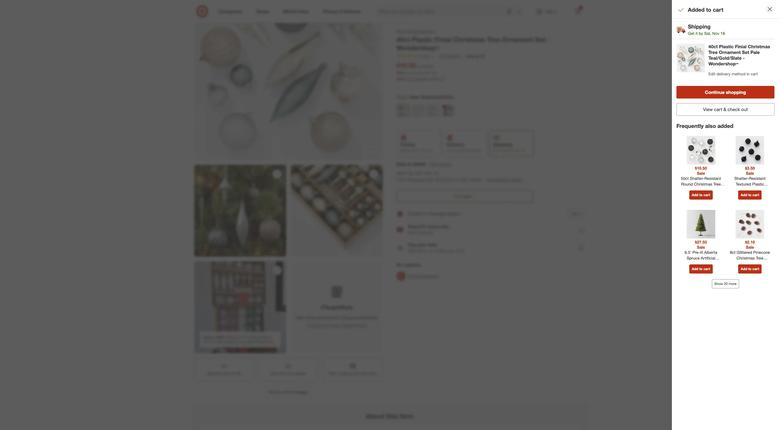 Task type: locate. For each thing, give the bounding box(es) containing it.
teal/gold/slate up pink/champagne image
[[421, 94, 454, 100]]

to for $2.10
[[749, 267, 752, 272]]

it left your on the left bottom
[[279, 372, 281, 376]]

out inside dialog
[[742, 107, 749, 112]]

1 space from the left
[[296, 372, 306, 376]]

ornament down search button
[[503, 35, 534, 43]]

1 horizontal spatial sat,
[[508, 148, 514, 153]]

0 vertical spatial or
[[455, 177, 459, 183]]

when
[[397, 77, 407, 82]]

edit inside button
[[430, 162, 437, 167]]

2 vertical spatial 18
[[434, 170, 439, 176]]

with right plan
[[353, 372, 361, 376]]

shatter-resistant button
[[397, 270, 440, 283]]

1 vertical spatial out
[[322, 323, 329, 329]]

40ct down shop
[[397, 35, 410, 43]]

this for see
[[216, 372, 222, 376]]

18 inside dialog
[[721, 31, 726, 36]]

1 horizontal spatial orders
[[469, 177, 482, 183]]

space
[[296, 372, 306, 376], [341, 372, 352, 376]]

orders inside get it by sat, nov 18 free shipping with redcard or $35 orders - exclusions apply.
[[469, 177, 482, 183]]

1 vertical spatial orders
[[435, 249, 446, 254]]

see for see it in your space
[[271, 372, 278, 376]]

christmas
[[454, 35, 486, 43], [749, 44, 771, 49], [695, 182, 713, 187], [737, 256, 756, 261], [687, 262, 705, 267]]

space right your on the left bottom
[[296, 372, 306, 376]]

1 vertical spatial pale
[[410, 94, 420, 100]]

0 horizontal spatial get
[[397, 170, 404, 176]]

-
[[548, 35, 551, 43], [744, 55, 746, 61], [484, 177, 485, 183], [714, 188, 716, 193], [715, 262, 717, 267], [763, 262, 765, 267]]

finial up the 'method' on the top right
[[736, 44, 747, 49]]

7 link
[[572, 5, 584, 18]]

$10.50 inside '$10.50 sale 50ct shatter-resistant round christmas tree ornament set - wondershop™'
[[696, 166, 708, 171]]

1 horizontal spatial finial
[[736, 44, 747, 49]]

wondershop™ inside shop all wondershop 40ct plastic finial christmas tree ornament set - wondershop™
[[397, 44, 440, 52]]

plastic
[[412, 35, 433, 43], [720, 44, 735, 49]]

tree inside 40ct plastic finial christmas tree ornament set pale teal/gold/slate - wondershop™
[[709, 49, 719, 55]]

0 horizontal spatial shipping
[[494, 142, 513, 148]]

out down everyone's
[[322, 323, 329, 329]]

$10.50 reg $15.00 sale save $ 4.50 ( 30 % off )
[[397, 61, 437, 75]]

add to cart down $3.50 sale
[[742, 193, 760, 197]]

with inside button
[[353, 372, 361, 376]]

exclusions apply. link
[[488, 177, 523, 183]]

tree
[[487, 35, 501, 43], [709, 49, 719, 55], [714, 182, 722, 187], [757, 256, 764, 261], [706, 262, 714, 267]]

40ct inside 40ct plastic finial christmas tree ornament set pale teal/gold/slate - wondershop™
[[709, 44, 719, 49]]

sale down 50ct shatter-resistant round christmas tree ornament set - wondershop™ image at the right top of the page
[[698, 171, 706, 176]]

ornament up edit delivery method in cart
[[720, 49, 742, 55]]

show down see it in your space
[[269, 390, 281, 395]]

sat, inside dialog
[[705, 31, 712, 36]]

in right sign
[[580, 212, 583, 216]]

0 horizontal spatial plastic
[[412, 35, 433, 43]]

add to cart down glittered
[[742, 267, 760, 272]]

show for show 20 more
[[715, 282, 724, 286]]

1 horizontal spatial space
[[341, 372, 352, 376]]

$3.50 sale
[[746, 166, 756, 176]]

see left your on the left bottom
[[271, 372, 278, 376]]

1 vertical spatial show
[[269, 390, 281, 395]]

2 with from the top
[[408, 249, 416, 254]]

18
[[721, 31, 726, 36], [522, 148, 525, 153], [434, 170, 439, 176]]

free
[[397, 177, 406, 183]]

add to cart button down 'artificial'
[[690, 265, 714, 274]]

0 horizontal spatial shipping get it by sat, nov 18
[[494, 142, 525, 153]]

add to cart button down the round
[[690, 191, 714, 200]]

about this item
[[366, 413, 414, 421]]

get right today on the right of the page
[[494, 148, 499, 153]]

nov
[[713, 31, 720, 36], [515, 148, 521, 153], [425, 170, 433, 176]]

it
[[696, 31, 699, 36], [500, 148, 502, 153], [406, 170, 408, 176], [279, 372, 281, 376]]

0 vertical spatial $10.50
[[397, 61, 417, 69]]

1 horizontal spatial by
[[503, 148, 507, 153]]

0 vertical spatial orders
[[469, 177, 482, 183]]

wondershop™ inside $2.10 sale 8ct glittered pinecone christmas tree ornament set - wondershop™
[[738, 268, 763, 272]]

red/green/gold image
[[442, 104, 454, 116]]

1 vertical spatial get
[[494, 148, 499, 153]]

0 horizontal spatial finial
[[435, 35, 452, 43]]

0 horizontal spatial shatter-
[[408, 274, 423, 279]]

2 space from the left
[[341, 372, 352, 376]]

sale inside $3.50 sale
[[747, 171, 755, 176]]

view cart & check out link
[[677, 103, 775, 116]]

or left the $35
[[455, 177, 459, 183]]

space right plan
[[341, 372, 352, 376]]

show
[[715, 282, 724, 286], [269, 390, 281, 395]]

shop all wondershop 40ct plastic finial christmas tree ornament set - wondershop™
[[397, 29, 551, 52]]

in inside "button"
[[282, 372, 286, 376]]

shopping
[[727, 89, 747, 95]]

30
[[424, 71, 428, 75]]

show inside show more images button
[[269, 390, 281, 395]]

and
[[354, 315, 361, 321]]

resistant inside '$10.50 sale 50ct shatter-resistant round christmas tree ornament set - wondershop™'
[[705, 176, 722, 181]]

1 horizontal spatial redcard
[[436, 177, 454, 183]]

sign
[[573, 212, 579, 216]]

0 vertical spatial 18
[[721, 31, 726, 36]]

out right check
[[742, 107, 749, 112]]

40ct inside shop all wondershop 40ct plastic finial christmas tree ornament set - wondershop™
[[397, 35, 410, 43]]

see inside "button"
[[271, 372, 278, 376]]

shatter-
[[691, 176, 705, 181], [408, 274, 423, 279]]

teal/gold/slate
[[709, 55, 743, 61], [421, 94, 454, 100]]

wondershop™ down the round
[[689, 193, 714, 198]]

1 horizontal spatial over
[[447, 249, 455, 254]]

- inside 40ct plastic finial christmas tree ornament set pale teal/gold/slate - wondershop™
[[744, 55, 746, 61]]

shatter- down glance
[[408, 274, 423, 279]]

shipping get it by sat, nov 18
[[689, 23, 726, 36], [494, 142, 525, 153]]

more inside button
[[730, 282, 737, 286]]

0 vertical spatial with
[[426, 177, 434, 183]]

$10.50 inside $10.50 reg $15.00 sale save $ 4.50 ( 30 % off )
[[397, 61, 417, 69]]

0 horizontal spatial with
[[353, 372, 361, 376]]

out inside see what everyone's loving and sharing check out more target finds
[[322, 323, 329, 329]]

add to cart down 'artificial'
[[693, 267, 711, 272]]

1 horizontal spatial a
[[403, 262, 405, 268]]

1 vertical spatial with
[[408, 249, 416, 254]]

5%
[[420, 224, 427, 230]]

pinecone
[[754, 250, 771, 255]]

0 vertical spatial resistant
[[705, 176, 722, 181]]

get up free in the right of the page
[[397, 170, 404, 176]]

add to cart button down $3.50 sale
[[739, 191, 763, 200]]

$10.50 up save
[[397, 61, 417, 69]]

by inside dialog
[[700, 31, 704, 36]]

add to cart for $3.50
[[742, 193, 760, 197]]

8ct glittered pinecone christmas tree ornament set - wondershop™ image
[[737, 210, 765, 239]]

ornament inside $2.10 sale 8ct glittered pinecone christmas tree ornament set - wondershop™
[[737, 262, 755, 267]]

edit left location
[[430, 162, 437, 167]]

sale down the $3.50
[[747, 171, 755, 176]]

1 vertical spatial with
[[353, 372, 361, 376]]

1 vertical spatial sat,
[[508, 148, 514, 153]]

sale inside $27.50 sale 6.5' pre-lit alberta spruce artificial christmas tree - wondershop™
[[698, 245, 706, 250]]

add to cart down the round
[[693, 193, 711, 197]]

add down the round
[[693, 193, 699, 197]]

1 vertical spatial redcard
[[417, 231, 433, 235]]

1 vertical spatial finial
[[736, 44, 747, 49]]

shipping inside dialog
[[689, 23, 711, 30]]

sale inside $2.10 sale 8ct glittered pinecone christmas tree ornament set - wondershop™
[[747, 245, 755, 250]]

wondershop
[[413, 29, 435, 34]]

2 vertical spatial by
[[409, 170, 414, 176]]

8ct
[[731, 250, 736, 255]]

1 horizontal spatial out
[[742, 107, 749, 112]]

with right the shipping
[[426, 177, 434, 183]]

2 horizontal spatial item
[[400, 413, 414, 421]]

3 questions
[[440, 54, 461, 58]]

0 horizontal spatial over
[[417, 242, 427, 248]]

dialog containing added to cart
[[673, 0, 780, 431]]

show left 20
[[715, 282, 724, 286]]

1 vertical spatial 40ct
[[709, 44, 719, 49]]

a inside button
[[338, 372, 340, 376]]

0 vertical spatial pale
[[751, 49, 761, 55]]

resistant
[[705, 176, 722, 181], [423, 274, 440, 279]]

check
[[308, 323, 321, 329]]

0 vertical spatial shipping get it by sat, nov 18
[[689, 23, 726, 36]]

1 vertical spatial more
[[330, 323, 340, 329]]

by inside get it by sat, nov 18 free shipping with redcard or $35 orders - exclusions apply.
[[409, 170, 414, 176]]

1 vertical spatial a
[[338, 372, 340, 376]]

1 vertical spatial shatter-
[[408, 274, 423, 279]]

add
[[693, 193, 699, 197], [742, 193, 748, 197], [693, 267, 699, 272], [742, 267, 748, 272]]

resistant inside button
[[423, 274, 440, 279]]

finial up 3
[[435, 35, 452, 43]]

2 horizontal spatial nov
[[713, 31, 720, 36]]

$2.10
[[746, 240, 756, 245]]

or right the create
[[423, 211, 427, 217]]

more right 20
[[730, 282, 737, 286]]

1 horizontal spatial edit
[[709, 71, 716, 76]]

it right today on the right of the page
[[500, 148, 502, 153]]

2 horizontal spatial by
[[700, 31, 704, 36]]

1 horizontal spatial teal/gold/slate
[[709, 55, 743, 61]]

$10.50
[[397, 61, 417, 69], [696, 166, 708, 171]]

over up 'affirm'
[[417, 242, 427, 248]]

plastic down wondershop
[[412, 35, 433, 43]]

item
[[223, 372, 231, 376], [369, 372, 377, 376], [400, 413, 414, 421]]

in left your on the left bottom
[[282, 372, 286, 376]]

1 horizontal spatial pale
[[751, 49, 761, 55]]

wondershop™ for resistant
[[689, 193, 714, 198]]

get it by sat, nov 18 free shipping with redcard or $35 orders - exclusions apply.
[[397, 170, 523, 183]]

add down spruce
[[693, 267, 699, 272]]

3 questions link
[[437, 53, 461, 60]]

edit delivery method in cart
[[709, 71, 759, 76]]

save
[[406, 71, 413, 75]]

0 horizontal spatial item
[[223, 372, 231, 376]]

resistant down on
[[423, 274, 440, 279]]

christmas inside 40ct plastic finial christmas tree ornament set pale teal/gold/slate - wondershop™
[[749, 44, 771, 49]]

0 horizontal spatial nov
[[425, 170, 433, 176]]

it inside get it by sat, nov 18 free shipping with redcard or $35 orders - exclusions apply.
[[406, 170, 408, 176]]

2 horizontal spatial 18
[[721, 31, 726, 36]]

1 horizontal spatial item
[[369, 372, 377, 376]]

wondershop™
[[397, 44, 440, 52], [709, 61, 739, 67], [689, 193, 714, 198], [689, 268, 714, 272], [738, 268, 763, 272]]

edit for edit delivery method in cart
[[709, 71, 716, 76]]

shipping
[[689, 23, 711, 30], [494, 142, 513, 148]]

orders right on
[[435, 249, 446, 254]]

delivery
[[447, 142, 465, 148]]

0 vertical spatial by
[[700, 31, 704, 36]]

only
[[466, 54, 475, 59]]

- inside get it by sat, nov 18 free shipping with redcard or $35 orders - exclusions apply.
[[484, 177, 485, 183]]

0 vertical spatial shatter-
[[691, 176, 705, 181]]

wondershop™ up the delivery
[[709, 61, 739, 67]]

0 vertical spatial out
[[742, 107, 749, 112]]

0 horizontal spatial a
[[338, 372, 340, 376]]

1 vertical spatial $10.50
[[696, 166, 708, 171]]

add down $3.50 sale
[[742, 193, 748, 197]]

method
[[732, 71, 746, 76]]

1 vertical spatial edit
[[430, 162, 437, 167]]

#targetstyle preview 1 image
[[331, 286, 343, 298]]

1 horizontal spatial plastic
[[720, 44, 735, 49]]

3d
[[236, 372, 241, 376]]

see for see what everyone's loving and sharing check out more target finds
[[296, 315, 304, 321]]

item inside see this item in 3d button
[[223, 372, 231, 376]]

1 horizontal spatial with
[[426, 177, 434, 183]]

0 horizontal spatial show
[[269, 390, 281, 395]]

it inside see it in your space "button"
[[279, 372, 281, 376]]

nov inside dialog
[[713, 31, 720, 36]]

0 vertical spatial finial
[[435, 35, 452, 43]]

to for $10.50
[[700, 193, 703, 197]]

show more images
[[269, 390, 308, 395]]

see
[[296, 315, 304, 321], [207, 372, 214, 376], [271, 372, 278, 376]]

plastic up the delivery
[[720, 44, 735, 49]]

0 horizontal spatial sat,
[[415, 170, 423, 176]]

redcard down 5%
[[417, 231, 433, 235]]

plastic inside shop all wondershop 40ct plastic finial christmas tree ornament set - wondershop™
[[412, 35, 433, 43]]

with down save
[[408, 231, 416, 235]]

add to cart button down glittered
[[739, 265, 763, 274]]

pay
[[408, 242, 416, 248]]

plastic inside 40ct plastic finial christmas tree ornament set pale teal/gold/slate - wondershop™
[[720, 44, 735, 49]]

by down added
[[700, 31, 704, 36]]

0 horizontal spatial by
[[409, 170, 414, 176]]

1 vertical spatial or
[[423, 211, 427, 217]]

your
[[287, 372, 294, 376]]

see this item in 3d button
[[194, 358, 254, 382]]

more left images
[[282, 390, 292, 395]]

it up free in the right of the page
[[406, 170, 408, 176]]

- inside '$10.50 sale 50ct shatter-resistant round christmas tree ornament set - wondershop™'
[[714, 188, 716, 193]]

see inside see what everyone's loving and sharing check out more target finds
[[296, 315, 304, 321]]

add to cart for $10.50
[[693, 193, 711, 197]]

everyone's
[[317, 315, 339, 321]]

edit left the delivery
[[709, 71, 716, 76]]

redcard down location
[[436, 177, 454, 183]]

0 horizontal spatial resistant
[[423, 274, 440, 279]]

finial inside shop all wondershop 40ct plastic finial christmas tree ornament set - wondershop™
[[435, 35, 452, 43]]

215 link
[[397, 53, 436, 60]]

2 vertical spatial get
[[397, 170, 404, 176]]

edit inside dialog
[[709, 71, 716, 76]]

wondershop™ for plastic
[[397, 44, 440, 52]]

0 vertical spatial edit
[[709, 71, 716, 76]]

manage
[[429, 211, 445, 217]]

0 vertical spatial with
[[408, 231, 416, 235]]

wondershop™ down 'artificial'
[[689, 268, 714, 272]]

- inside $2.10 sale 8ct glittered pinecone christmas tree ornament set - wondershop™
[[763, 262, 765, 267]]

1 vertical spatial teal/gold/slate
[[421, 94, 454, 100]]

2 horizontal spatial more
[[730, 282, 737, 286]]

over left $100 in the bottom of the page
[[447, 249, 455, 254]]

space inside "button"
[[296, 372, 306, 376]]

sale down $27.50
[[698, 245, 706, 250]]

within
[[411, 148, 420, 153]]

40ct plastic finial christmas tree ornament set - wondershop™, 3 of 7 image
[[291, 165, 383, 257]]

50ct shatter-resistant round christmas tree ornament set - wondershop™ image
[[688, 136, 716, 165]]

by up the shipping
[[409, 170, 414, 176]]

sale down $2.10
[[747, 245, 755, 250]]

40ct right 40ct plastic finial christmas tree ornament set pale teal/gold/slate - wondershop™ image
[[709, 44, 719, 49]]

by right today on the right of the page
[[503, 148, 507, 153]]

show inside show 20 more button
[[715, 282, 724, 286]]

$10.50 sale 50ct shatter-resistant round christmas tree ornament set - wondershop™
[[682, 166, 722, 198]]

pale teal/gold/slate image
[[398, 104, 410, 116]]

0 vertical spatial sat,
[[705, 31, 712, 36]]

ornament down the round
[[688, 188, 706, 193]]

0 vertical spatial nov
[[713, 31, 720, 36]]

sale inside $10.50 reg $15.00 sale save $ 4.50 ( 30 % off )
[[397, 70, 405, 75]]

add to cart button for $27.50
[[690, 265, 714, 274]]

0 vertical spatial a
[[403, 262, 405, 268]]

1 vertical spatial plastic
[[720, 44, 735, 49]]

space inside button
[[341, 372, 352, 376]]

ornament down glittered
[[737, 262, 755, 267]]

0 horizontal spatial space
[[296, 372, 306, 376]]

1 horizontal spatial show
[[715, 282, 724, 286]]

94806
[[413, 162, 426, 167]]

with down 'pay' at bottom right
[[408, 249, 416, 254]]

0 horizontal spatial redcard
[[417, 231, 433, 235]]

1 horizontal spatial shipping get it by sat, nov 18
[[689, 23, 726, 36]]

sale for $3.50 sale
[[747, 171, 755, 176]]

wondershop™ inside $27.50 sale 6.5' pre-lit alberta spruce artificial christmas tree - wondershop™
[[689, 268, 714, 272]]

50ct
[[682, 176, 690, 181]]

sign in button
[[569, 210, 586, 219]]

item for see
[[223, 372, 231, 376]]

shatter- inside '$10.50 sale 50ct shatter-resistant round christmas tree ornament set - wondershop™'
[[691, 176, 705, 181]]

wondershop™ up 215 'link'
[[397, 44, 440, 52]]

add to cart button for $10.50
[[690, 191, 714, 200]]

affirm
[[417, 249, 428, 254]]

sale up when
[[397, 70, 405, 75]]

0 vertical spatial plastic
[[412, 35, 433, 43]]

added
[[689, 6, 705, 13]]

wondershop™ down glittered
[[738, 268, 763, 272]]

a right plan
[[338, 372, 340, 376]]

teal/gold/slate up the delivery
[[709, 55, 743, 61]]

0 vertical spatial show
[[715, 282, 724, 286]]

1 horizontal spatial get
[[494, 148, 499, 153]]

see left the what
[[296, 315, 304, 321]]

0 horizontal spatial more
[[282, 390, 292, 395]]

registry
[[446, 211, 462, 217]]

a for glance
[[403, 262, 405, 268]]

sale inside '$10.50 sale 50ct shatter-resistant round christmas tree ornament set - wondershop™'
[[698, 171, 706, 176]]

0 horizontal spatial out
[[322, 323, 329, 329]]

see left 3d
[[207, 372, 214, 376]]

see inside button
[[207, 372, 214, 376]]

see it in your space
[[271, 372, 306, 376]]

0 horizontal spatial see
[[207, 372, 214, 376]]

1 vertical spatial over
[[447, 249, 455, 254]]

this
[[216, 372, 222, 376], [362, 372, 368, 376], [387, 413, 398, 421]]

questions
[[443, 54, 461, 58]]

more down everyone's
[[330, 323, 340, 329]]

0 horizontal spatial orders
[[435, 249, 446, 254]]

round
[[682, 182, 694, 187]]

get
[[689, 31, 695, 36], [494, 148, 499, 153], [397, 170, 404, 176]]

0 vertical spatial redcard
[[436, 177, 454, 183]]

finial inside 40ct plastic finial christmas tree ornament set pale teal/gold/slate - wondershop™
[[736, 44, 747, 49]]

show more images button
[[265, 386, 312, 399]]

set inside shop all wondershop 40ct plastic finial christmas tree ornament set - wondershop™
[[536, 35, 546, 43]]

1 horizontal spatial $10.50
[[696, 166, 708, 171]]

wondershop™ inside 40ct plastic finial christmas tree ornament set pale teal/gold/slate - wondershop™
[[709, 61, 739, 67]]

2 vertical spatial nov
[[425, 170, 433, 176]]

1 horizontal spatial this
[[362, 372, 368, 376]]

tree inside shop all wondershop 40ct plastic finial christmas tree ornament set - wondershop™
[[487, 35, 501, 43]]

add down glittered
[[742, 267, 748, 272]]

redcard inside get it by sat, nov 18 free shipping with redcard or $35 orders - exclusions apply.
[[436, 177, 454, 183]]

in right the 'method' on the top right
[[747, 71, 751, 76]]

sale for $10.50 sale 50ct shatter-resistant round christmas tree ornament set - wondershop™
[[698, 171, 706, 176]]

1 horizontal spatial shipping
[[689, 23, 711, 30]]

0 vertical spatial get
[[689, 31, 695, 36]]

on
[[429, 249, 434, 254]]

show 20 more button
[[713, 280, 740, 289]]

delivery as soon as 6pm today
[[447, 142, 482, 153]]

orders right the $35
[[469, 177, 482, 183]]

wondershop™ inside '$10.50 sale 50ct shatter-resistant round christmas tree ornament set - wondershop™'
[[689, 193, 714, 198]]

@gala_mk85
[[204, 336, 224, 340]]

frequently also added
[[677, 123, 734, 129]]

0 horizontal spatial $10.50
[[397, 61, 417, 69]]

a right at at bottom
[[403, 262, 405, 268]]

0 horizontal spatial edit
[[430, 162, 437, 167]]

0 horizontal spatial 18
[[434, 170, 439, 176]]

resistant right 50ct
[[705, 176, 722, 181]]

it down added
[[696, 31, 699, 36]]

1 vertical spatial by
[[503, 148, 507, 153]]

1 with from the top
[[408, 231, 416, 235]]

shatter- up the round
[[691, 176, 705, 181]]

$10.50 down 50ct shatter-resistant round christmas tree ornament set - wondershop™ image at the right top of the page
[[696, 166, 708, 171]]

get down added
[[689, 31, 695, 36]]

dialog
[[673, 0, 780, 431]]

a for space
[[338, 372, 340, 376]]

in left 3d
[[232, 372, 235, 376]]

$27.50
[[696, 240, 708, 245]]



Task type: vqa. For each thing, say whether or not it's contained in the screenshot.
the toys in the $10.79 When purchased online Spend $50 save $10, Spend $100 save $25 on select toys
no



Task type: describe. For each thing, give the bounding box(es) containing it.
$35
[[461, 177, 468, 183]]

with inside get it by sat, nov 18 free shipping with redcard or $35 orders - exclusions apply.
[[426, 177, 434, 183]]

6pm
[[465, 148, 472, 153]]

$10.50 for $10.50 sale 50ct shatter-resistant round christmas tree ornament set - wondershop™
[[696, 166, 708, 171]]

images
[[294, 390, 308, 395]]

christmas inside shop all wondershop 40ct plastic finial christmas tree ornament set - wondershop™
[[454, 35, 486, 43]]

spruce
[[688, 256, 701, 261]]

about
[[366, 413, 385, 421]]

more inside see what everyone's loving and sharing check out more target finds
[[330, 323, 340, 329]]

christmas inside $2.10 sale 8ct glittered pinecone christmas tree ornament set - wondershop™
[[737, 256, 756, 261]]

christmas inside '$10.50 sale 50ct shatter-resistant round christmas tree ornament set - wondershop™'
[[695, 182, 713, 187]]

set inside $2.10 sale 8ct glittered pinecone christmas tree ornament set - wondershop™
[[756, 262, 762, 267]]

add for $10.50
[[693, 193, 699, 197]]

shipping get it by sat, nov 18 inside dialog
[[689, 23, 726, 36]]

shipping
[[407, 177, 425, 183]]

alberta
[[705, 250, 718, 255]]

1 vertical spatial nov
[[515, 148, 521, 153]]

pickup
[[401, 142, 415, 148]]

this for about
[[387, 413, 398, 421]]

nov inside get it by sat, nov 18 free shipping with redcard or $35 orders - exclusions apply.
[[425, 170, 433, 176]]

with inside pay over time with affirm on orders over $100
[[408, 249, 416, 254]]

$15.00
[[423, 64, 434, 69]]

add for $27.50
[[693, 267, 699, 272]]

0 horizontal spatial or
[[423, 211, 427, 217]]

when purchased online
[[397, 77, 439, 82]]

edit for edit location
[[430, 162, 437, 167]]

item inside plan a space with this item button
[[369, 372, 377, 376]]

redcard inside save 5% every day with redcard
[[417, 231, 433, 235]]

item for about
[[400, 413, 414, 421]]

time
[[428, 242, 438, 248]]

4.50
[[416, 71, 423, 75]]

christmas inside $27.50 sale 6.5' pre-lit alberta spruce artificial christmas tree - wondershop™
[[687, 262, 705, 267]]

$27.50 sale 6.5' pre-lit alberta spruce artificial christmas tree - wondershop™
[[686, 240, 718, 272]]

- inside $27.50 sale 6.5' pre-lit alberta spruce artificial christmas tree - wondershop™
[[715, 262, 717, 267]]

shatter- inside button
[[408, 274, 423, 279]]

see for see this item in 3d
[[207, 372, 214, 376]]

6.5' pre-lit alberta spruce artificial christmas tree - wondershop™ image
[[688, 210, 716, 239]]

pre-
[[693, 250, 701, 255]]

$10.50 for $10.50 reg $15.00 sale save $ 4.50 ( 30 % off )
[[397, 61, 417, 69]]

sat, inside get it by sat, nov 18 free shipping with redcard or $35 orders - exclusions apply.
[[415, 170, 423, 176]]

today
[[473, 148, 482, 153]]

What can we help you find? suggestions appear below search field
[[375, 5, 518, 18]]

add to cart button for $3.50
[[739, 191, 763, 200]]

more inside button
[[282, 390, 292, 395]]

color
[[397, 94, 408, 100]]

2
[[421, 148, 423, 153]]

sign in
[[573, 212, 583, 216]]

tree inside $2.10 sale 8ct glittered pinecone christmas tree ornament set - wondershop™
[[757, 256, 764, 261]]

#targetstyle
[[321, 304, 353, 311]]

to for $27.50
[[700, 267, 703, 272]]

shatter-resistant textured plastic christmas tree ornament set 20pc - wondershop™ image
[[737, 136, 765, 165]]

plan
[[329, 372, 337, 376]]

6.5'
[[686, 250, 692, 255]]

ornament inside shop all wondershop 40ct plastic finial christmas tree ornament set - wondershop™
[[503, 35, 534, 43]]

ornament inside 40ct plastic finial christmas tree ornament set pale teal/gold/slate - wondershop™
[[720, 49, 742, 55]]

edit location
[[430, 162, 452, 167]]

finds
[[356, 323, 367, 329]]

sale for $2.10 sale 8ct glittered pinecone christmas tree ornament set - wondershop™
[[747, 245, 755, 250]]

get inside get it by sat, nov 18 free shipping with redcard or $35 orders - exclusions apply.
[[397, 170, 404, 176]]

purchased
[[408, 77, 427, 82]]

set inside '$10.50 sale 50ct shatter-resistant round christmas tree ornament set - wondershop™'
[[707, 188, 713, 193]]

show for show more images
[[269, 390, 281, 395]]

also
[[706, 123, 717, 129]]

artificial
[[702, 256, 716, 261]]

with inside save 5% every day with redcard
[[408, 231, 416, 235]]

at
[[397, 262, 402, 268]]

add for $2.10
[[742, 267, 748, 272]]

check out more target finds link
[[296, 323, 378, 329]]

plan a space with this item button
[[323, 358, 383, 382]]

as
[[461, 148, 464, 153]]

0 horizontal spatial pale
[[410, 94, 420, 100]]

orders inside pay over time with affirm on orders over $100
[[435, 249, 446, 254]]

tree inside '$10.50 sale 50ct shatter-resistant round christmas tree ornament set - wondershop™'
[[714, 182, 722, 187]]

ornament inside '$10.50 sale 50ct shatter-resistant round christmas tree ornament set - wondershop™'
[[688, 188, 706, 193]]

add to cart button for $2.10
[[739, 265, 763, 274]]

as
[[447, 148, 451, 153]]

apply.
[[511, 177, 523, 183]]

18 inside get it by sat, nov 18 free shipping with redcard or $35 orders - exclusions apply.
[[434, 170, 439, 176]]

or inside get it by sat, nov 18 free shipping with redcard or $35 orders - exclusions apply.
[[455, 177, 459, 183]]

sharing
[[363, 315, 378, 321]]

)
[[437, 71, 437, 75]]

photo from @gala_mk85, 4 of 7 image
[[194, 262, 286, 354]]

set inside 40ct plastic finial christmas tree ornament set pale teal/gold/slate - wondershop™
[[743, 49, 750, 55]]

target
[[342, 323, 354, 329]]

at a glance
[[397, 262, 421, 268]]

glittered
[[738, 250, 753, 255]]

online
[[429, 77, 439, 82]]

exclusions
[[488, 177, 510, 183]]

see this item in 3d
[[207, 372, 241, 376]]

wondershop™ for lit
[[689, 268, 714, 272]]

40ct plastic finial christmas tree ornament set - wondershop™, 2 of 7 image
[[194, 165, 286, 257]]

continue shopping
[[706, 89, 747, 95]]

add to cart for $27.50
[[693, 267, 711, 272]]

added to cart
[[689, 6, 724, 13]]

pale inside 40ct plastic finial christmas tree ornament set pale teal/gold/slate - wondershop™
[[751, 49, 761, 55]]

7
[[581, 6, 582, 9]]

added
[[718, 123, 734, 129]]

hours
[[424, 148, 433, 153]]

add for $3.50
[[742, 193, 748, 197]]

40ct plastic finial christmas tree ornament set pale teal/gold/slate - wondershop™ image
[[677, 44, 706, 72]]

show 20 more
[[715, 282, 737, 286]]

see it in your space button
[[259, 358, 319, 382]]

pink/champagne image
[[427, 104, 439, 116]]

40ct plastic finial christmas tree ornament set pale teal/gold/slate - wondershop™
[[709, 44, 771, 67]]

20
[[725, 282, 729, 286]]

off
[[432, 71, 437, 75]]

see what everyone's loving and sharing check out more target finds
[[296, 315, 378, 329]]

view cart & check out
[[704, 107, 749, 112]]

1 horizontal spatial 18
[[522, 148, 525, 153]]

create
[[408, 211, 422, 217]]

pickup ready within 2 hours
[[401, 142, 433, 153]]

add to cart for $2.10
[[742, 267, 760, 272]]

ship
[[397, 162, 407, 167]]

save 5% every day with redcard
[[408, 224, 449, 235]]

check
[[728, 107, 741, 112]]

&
[[724, 107, 727, 112]]

sale for $27.50 sale 6.5' pre-lit alberta spruce artificial christmas tree - wondershop™
[[698, 245, 706, 250]]

image gallery element
[[194, 0, 383, 399]]

teal/gold/slate inside 40ct plastic finial christmas tree ornament set pale teal/gold/slate - wondershop™
[[709, 55, 743, 61]]

(
[[423, 71, 424, 75]]

0 vertical spatial over
[[417, 242, 427, 248]]

40ct plastic finial christmas tree ornament set - wondershop™, 1 of 7 image
[[194, 0, 383, 160]]

only at
[[466, 54, 480, 59]]

2 horizontal spatial get
[[689, 31, 695, 36]]

0 horizontal spatial teal/gold/slate
[[421, 94, 454, 100]]

ready
[[401, 148, 410, 153]]

plan a space with this item
[[329, 372, 377, 376]]

continue
[[706, 89, 725, 95]]

candy champagne image
[[413, 104, 425, 116]]

- inside shop all wondershop 40ct plastic finial christmas tree ornament set - wondershop™
[[548, 35, 551, 43]]

glance
[[407, 262, 421, 268]]

view
[[704, 107, 714, 112]]

tree inside $27.50 sale 6.5' pre-lit alberta spruce artificial christmas tree - wondershop™
[[706, 262, 714, 267]]

$100
[[456, 249, 465, 254]]

to for $3.50
[[749, 193, 752, 197]]

continue shopping button
[[677, 86, 775, 99]]

it inside dialog
[[696, 31, 699, 36]]

1 vertical spatial shipping
[[494, 142, 513, 148]]

$
[[414, 71, 416, 75]]



